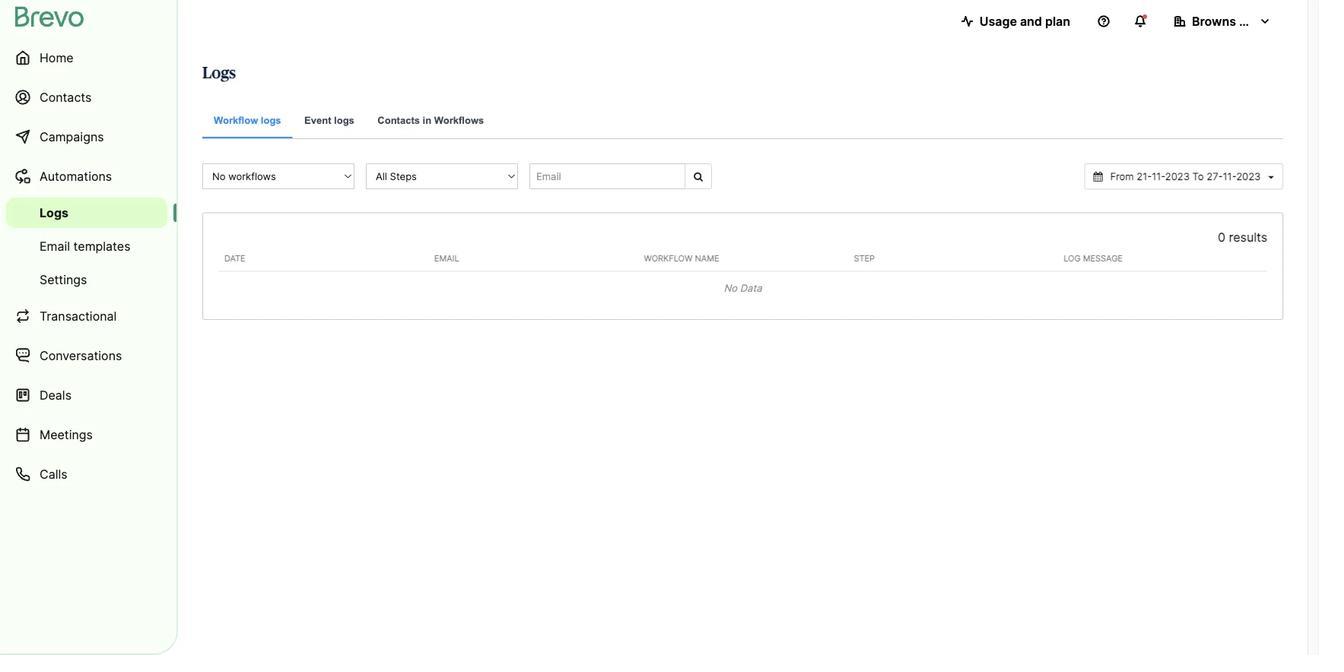 Task type: describe. For each thing, give the bounding box(es) containing it.
enterprise
[[1239, 14, 1300, 29]]

contacts link
[[6, 79, 167, 116]]

log
[[1064, 254, 1081, 264]]

settings link
[[6, 265, 167, 295]]

1 vertical spatial logs
[[40, 205, 68, 220]]

search image
[[694, 172, 703, 181]]

1 horizontal spatial logs
[[202, 65, 236, 81]]

no
[[724, 282, 737, 294]]

transactional link
[[6, 298, 167, 335]]

home link
[[6, 40, 167, 76]]

calls
[[40, 467, 67, 482]]

workflow logs link
[[202, 103, 293, 138]]

contacts in workflows
[[378, 114, 484, 126]]

transactional
[[40, 309, 117, 324]]

email for email
[[434, 254, 459, 264]]

meetings link
[[6, 417, 167, 453]]

deals link
[[6, 377, 167, 414]]

campaigns
[[40, 129, 104, 144]]

plan
[[1045, 14, 1070, 29]]

step
[[854, 254, 875, 264]]

name
[[695, 254, 719, 264]]

contacts in workflows link
[[366, 103, 495, 139]]

email for email templates
[[40, 239, 70, 254]]

templates
[[73, 239, 130, 254]]

message
[[1083, 254, 1123, 264]]

calendar image
[[1094, 172, 1103, 182]]

automations
[[40, 169, 112, 184]]

logs link
[[6, 198, 167, 228]]

browns enterprise
[[1192, 14, 1300, 29]]

in
[[423, 114, 431, 126]]

no data
[[724, 282, 762, 294]]

settings
[[40, 272, 87, 287]]

workflow logs
[[214, 114, 281, 126]]



Task type: locate. For each thing, give the bounding box(es) containing it.
workflow for workflow name
[[644, 254, 693, 264]]

1 vertical spatial contacts
[[378, 114, 420, 126]]

1 horizontal spatial workflow
[[644, 254, 693, 264]]

0 vertical spatial contacts
[[40, 90, 92, 105]]

email templates
[[40, 239, 130, 254]]

0 results
[[1218, 230, 1267, 245]]

email templates link
[[6, 231, 167, 262]]

logs
[[202, 65, 236, 81], [40, 205, 68, 220]]

log message
[[1064, 254, 1123, 264]]

home
[[40, 50, 74, 65]]

logs up workflow logs
[[202, 65, 236, 81]]

logs left event
[[261, 114, 281, 126]]

and
[[1020, 14, 1042, 29]]

0 horizontal spatial workflow
[[214, 114, 258, 126]]

contacts left in
[[378, 114, 420, 126]]

conversations link
[[6, 338, 167, 374]]

0 horizontal spatial email
[[40, 239, 70, 254]]

1 horizontal spatial contacts
[[378, 114, 420, 126]]

logs
[[261, 114, 281, 126], [334, 114, 354, 126]]

email
[[40, 239, 70, 254], [434, 254, 459, 264]]

0 vertical spatial workflow
[[214, 114, 258, 126]]

contacts inside 'link'
[[40, 90, 92, 105]]

1 horizontal spatial logs
[[334, 114, 354, 126]]

calls link
[[6, 456, 167, 493]]

0 horizontal spatial logs
[[40, 205, 68, 220]]

0 horizontal spatial contacts
[[40, 90, 92, 105]]

date
[[224, 254, 245, 264]]

results
[[1229, 230, 1267, 245]]

logs inside "link"
[[261, 114, 281, 126]]

automations link
[[6, 158, 167, 195]]

contacts for contacts
[[40, 90, 92, 105]]

usage
[[980, 14, 1017, 29]]

2 logs from the left
[[334, 114, 354, 126]]

1 vertical spatial workflow
[[644, 254, 693, 264]]

meetings
[[40, 428, 93, 442]]

usage and plan
[[980, 14, 1070, 29]]

Email text field
[[529, 164, 685, 189]]

usage and plan button
[[949, 6, 1083, 37]]

contacts up campaigns
[[40, 90, 92, 105]]

workflow name
[[644, 254, 719, 264]]

workflow for workflow logs
[[214, 114, 258, 126]]

browns
[[1192, 14, 1236, 29]]

0 vertical spatial logs
[[202, 65, 236, 81]]

workflow inside "link"
[[214, 114, 258, 126]]

0
[[1218, 230, 1226, 245]]

0 horizontal spatial logs
[[261, 114, 281, 126]]

data
[[740, 282, 762, 294]]

contacts for contacts in workflows
[[378, 114, 420, 126]]

logs for event logs
[[334, 114, 354, 126]]

event logs
[[304, 114, 354, 126]]

event
[[304, 114, 331, 126]]

logs down automations at the left of the page
[[40, 205, 68, 220]]

campaigns link
[[6, 119, 167, 155]]

1 horizontal spatial email
[[434, 254, 459, 264]]

event logs link
[[293, 103, 366, 139]]

logs right event
[[334, 114, 354, 126]]

browns enterprise button
[[1162, 6, 1300, 37]]

workflow
[[214, 114, 258, 126], [644, 254, 693, 264]]

deals
[[40, 388, 72, 403]]

logs for workflow logs
[[261, 114, 281, 126]]

contacts
[[40, 90, 92, 105], [378, 114, 420, 126]]

conversations
[[40, 348, 122, 363]]

workflows
[[434, 114, 484, 126]]

None text field
[[1106, 170, 1265, 184]]

1 logs from the left
[[261, 114, 281, 126]]



Task type: vqa. For each thing, say whether or not it's contained in the screenshot.
Add a contact to a list link
no



